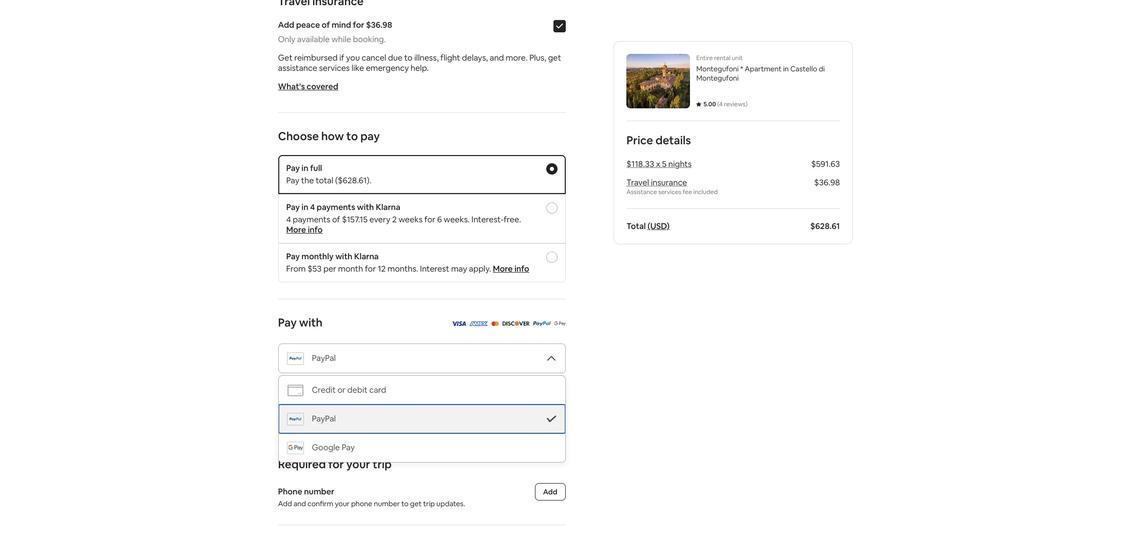 Task type: locate. For each thing, give the bounding box(es) containing it.
discover card image right mastercard icon
[[502, 321, 530, 326]]

and inside get reimbursed if you cancel due to illness, flight delays, and more. plus, get assistance services like emergency help.
[[490, 52, 504, 63]]

0 horizontal spatial with
[[299, 315, 323, 330]]

in right the log
[[294, 377, 301, 388]]

1 paypal from the top
[[312, 353, 336, 364]]

0 vertical spatial more info button
[[286, 224, 323, 235]]

0 vertical spatial with
[[357, 202, 374, 213]]

klarna up 12
[[354, 251, 379, 262]]

in left full
[[302, 163, 308, 174]]

4 right the 5.00
[[719, 100, 723, 108]]

1 horizontal spatial trip
[[423, 499, 435, 508]]

4
[[719, 100, 723, 108], [310, 202, 315, 213], [286, 214, 291, 225]]

2 horizontal spatial 4
[[719, 100, 723, 108]]

your
[[346, 457, 370, 471], [335, 499, 350, 508]]

2 horizontal spatial with
[[357, 202, 374, 213]]

visa card image
[[451, 321, 466, 326]]

1 horizontal spatial more info button
[[493, 263, 529, 274]]

1 vertical spatial 4
[[310, 202, 315, 213]]

more info button
[[286, 224, 323, 235], [493, 263, 529, 274]]

0 vertical spatial add
[[278, 20, 294, 30]]

klarna up 2
[[376, 202, 401, 213]]

klarna inside pay monthly with klarna from $53 per month for 12 months. interest may apply. more info
[[354, 251, 379, 262]]

1 vertical spatial with
[[335, 251, 352, 262]]

4 down the
[[310, 202, 315, 213]]

and left more.
[[490, 52, 504, 63]]

paypal down credit
[[312, 413, 336, 424]]

None radio
[[546, 202, 557, 214]]

emergency
[[366, 63, 409, 73]]

add for add peace of mind for $36.98 only available while booking.
[[278, 20, 294, 30]]

while
[[332, 34, 351, 45]]

$36.98 up booking.
[[366, 20, 392, 30]]

american express card image
[[469, 318, 488, 329], [469, 321, 488, 326]]

apply.
[[469, 263, 491, 274]]

0 vertical spatial info
[[308, 224, 323, 235]]

full
[[310, 163, 322, 174]]

price details
[[626, 133, 691, 147]]

log in to use paypal.
[[278, 377, 353, 388]]

in inside pay in 4 payments with klarna 4 payments of $157.15 every 2 weeks for 6 weeks. interest-free. more info
[[302, 202, 308, 213]]

for
[[353, 20, 364, 30], [424, 214, 435, 225], [365, 263, 376, 274], [328, 457, 344, 471]]

total
[[626, 221, 646, 232]]

add inside add peace of mind for $36.98 only available while booking.
[[278, 20, 294, 30]]

confirm
[[308, 499, 333, 508]]

montegufoni
[[696, 64, 739, 73], [696, 73, 739, 83]]

1 vertical spatial more info button
[[493, 263, 529, 274]]

discover card image
[[502, 318, 530, 329], [502, 321, 530, 326]]

fee
[[683, 188, 692, 196]]

1 american express card image from the top
[[469, 318, 488, 329]]

american express card image left mastercard image
[[469, 318, 488, 329]]

0 vertical spatial trip
[[373, 457, 392, 471]]

pay inside pay in 4 payments with klarna 4 payments of $157.15 every 2 weeks for 6 weeks. interest-free. more info
[[286, 202, 300, 213]]

pay for pay with
[[278, 315, 297, 330]]

to inside get reimbursed if you cancel due to illness, flight delays, and more. plus, get assistance services like emergency help.
[[404, 52, 413, 63]]

unit
[[732, 54, 743, 62]]

5.00 ( 4 reviews )
[[703, 100, 747, 108]]

in inside pay in full pay the total ($628.61).
[[302, 163, 308, 174]]

(
[[717, 100, 719, 108]]

get left updates.
[[410, 499, 422, 508]]

the
[[301, 175, 314, 186]]

0 vertical spatial of
[[322, 20, 330, 30]]

add
[[278, 20, 294, 30], [543, 487, 557, 497], [278, 499, 292, 508]]

your inside phone number add and confirm your phone number to get trip updates.
[[335, 499, 350, 508]]

1 vertical spatial info
[[515, 263, 529, 274]]

with
[[357, 202, 374, 213], [335, 251, 352, 262], [299, 315, 323, 330]]

1 vertical spatial add
[[543, 487, 557, 497]]

1 horizontal spatial more
[[493, 263, 513, 274]]

in for pay in 4 payments with klarna 4 payments of $157.15 every 2 weeks for 6 weeks. interest-free. more info
[[302, 202, 308, 213]]

services left "fee"
[[658, 188, 681, 196]]

1 vertical spatial more
[[493, 263, 513, 274]]

rental
[[714, 54, 730, 62]]

plus,
[[530, 52, 546, 63]]

1 vertical spatial paypal
[[312, 413, 336, 424]]

paypal up use
[[312, 353, 336, 364]]

$36.98
[[366, 20, 392, 30], [814, 177, 840, 188]]

of left $157.15
[[332, 214, 340, 225]]

0 horizontal spatial get
[[410, 499, 422, 508]]

pay for pay monthly with klarna from $53 per month for 12 months. interest may apply. more info
[[286, 251, 300, 262]]

(usd) button
[[647, 221, 670, 232]]

free.
[[504, 214, 521, 225]]

entire
[[696, 54, 713, 62]]

of inside add peace of mind for $36.98 only available while booking.
[[322, 20, 330, 30]]

1 vertical spatial trip
[[423, 499, 435, 508]]

total (usd)
[[626, 221, 670, 232]]

info up 'monthly'
[[308, 224, 323, 235]]

google pay image
[[554, 318, 566, 329], [287, 439, 304, 456], [287, 442, 304, 454]]

discover card image right mastercard image
[[502, 318, 530, 329]]

2 american express card image from the top
[[469, 321, 488, 326]]

di
[[819, 64, 825, 73]]

1 horizontal spatial get
[[548, 52, 561, 63]]

1 horizontal spatial and
[[490, 52, 504, 63]]

every
[[369, 214, 390, 225]]

2 vertical spatial 4
[[286, 214, 291, 225]]

0 vertical spatial paypal
[[312, 353, 336, 364]]

per
[[323, 263, 336, 274]]

pay
[[286, 163, 300, 174], [286, 175, 299, 186], [286, 202, 300, 213], [286, 251, 300, 262], [278, 315, 297, 330], [342, 442, 355, 453]]

4 up from
[[286, 214, 291, 225]]

and
[[490, 52, 504, 63], [294, 499, 306, 508]]

0 vertical spatial more
[[286, 224, 306, 235]]

number
[[304, 486, 334, 497], [374, 499, 400, 508]]

0 vertical spatial your
[[346, 457, 370, 471]]

1 vertical spatial get
[[410, 499, 422, 508]]

american express card image left mastercard icon
[[469, 321, 488, 326]]

add inside button
[[543, 487, 557, 497]]

0 vertical spatial get
[[548, 52, 561, 63]]

insurance
[[651, 177, 687, 188]]

add inside phone number add and confirm your phone number to get trip updates.
[[278, 499, 292, 508]]

0 vertical spatial services
[[319, 63, 350, 73]]

1 vertical spatial services
[[658, 188, 681, 196]]

what's covered button
[[278, 81, 338, 92]]

in down the
[[302, 202, 308, 213]]

travel
[[626, 177, 649, 188]]

more info button up 'monthly'
[[286, 224, 323, 235]]

0 horizontal spatial $36.98
[[366, 20, 392, 30]]

credit card image
[[287, 382, 304, 399]]

0 vertical spatial 4
[[719, 100, 723, 108]]

get
[[278, 52, 293, 63]]

number up confirm
[[304, 486, 334, 497]]

trip left updates.
[[423, 499, 435, 508]]

x
[[656, 159, 660, 169]]

more info button for pay monthly with klarna from $53 per month for 12 months. interest may apply. more info
[[493, 263, 529, 274]]

info
[[308, 224, 323, 235], [515, 263, 529, 274]]

mastercard image
[[491, 318, 499, 329]]

0 vertical spatial payments
[[317, 202, 355, 213]]

$36.98 inside add peace of mind for $36.98 only available while booking.
[[366, 20, 392, 30]]

more inside pay in 4 payments with klarna 4 payments of $157.15 every 2 weeks for 6 weeks. interest-free. more info
[[286, 224, 306, 235]]

help.
[[411, 63, 429, 73]]

1 vertical spatial and
[[294, 499, 306, 508]]

assistance
[[626, 188, 657, 196]]

0 vertical spatial $36.98
[[366, 20, 392, 30]]

credit or debit card
[[312, 385, 386, 395]]

1 horizontal spatial with
[[335, 251, 352, 262]]

$36.98 down $591.63
[[814, 177, 840, 188]]

1 montegufoni from the top
[[696, 64, 739, 73]]

like
[[352, 63, 364, 73]]

available
[[297, 34, 330, 45]]

in left castello
[[783, 64, 789, 73]]

details
[[655, 133, 691, 147]]

pay inside pay monthly with klarna from $53 per month for 12 months. interest may apply. more info
[[286, 251, 300, 262]]

0 horizontal spatial services
[[319, 63, 350, 73]]

1 horizontal spatial info
[[515, 263, 529, 274]]

1 horizontal spatial 4
[[310, 202, 315, 213]]

klarna
[[376, 202, 401, 213], [354, 251, 379, 262]]

booking.
[[353, 34, 386, 45]]

1 vertical spatial $36.98
[[814, 177, 840, 188]]

0 vertical spatial number
[[304, 486, 334, 497]]

0 horizontal spatial more info button
[[286, 224, 323, 235]]

pay for pay in 4 payments with klarna 4 payments of $157.15 every 2 weeks for 6 weeks. interest-free. more info
[[286, 202, 300, 213]]

$118.33 x 5 nights
[[626, 159, 692, 169]]

2 paypal from the top
[[312, 413, 336, 424]]

google pay
[[312, 442, 355, 453]]

info inside pay in 4 payments with klarna 4 payments of $157.15 every 2 weeks for 6 weeks. interest-free. more info
[[308, 224, 323, 235]]

get right plus,
[[548, 52, 561, 63]]

of left mind
[[322, 20, 330, 30]]

$157.15
[[342, 214, 368, 225]]

0 horizontal spatial trip
[[373, 457, 392, 471]]

more up 'monthly'
[[286, 224, 306, 235]]

services left like
[[319, 63, 350, 73]]

to
[[404, 52, 413, 63], [346, 129, 358, 143], [302, 377, 311, 388], [401, 499, 409, 508]]

1 vertical spatial klarna
[[354, 251, 379, 262]]

due
[[388, 52, 403, 63]]

add peace of mind for $36.98 only available while booking.
[[278, 20, 392, 45]]

for left 12
[[365, 263, 376, 274]]

for left 6
[[424, 214, 435, 225]]

to right the due
[[404, 52, 413, 63]]

card
[[369, 385, 386, 395]]

1 horizontal spatial services
[[658, 188, 681, 196]]

0 horizontal spatial and
[[294, 499, 306, 508]]

paypal image
[[533, 318, 551, 329], [533, 321, 551, 326], [287, 411, 304, 428], [287, 413, 304, 425]]

1 horizontal spatial number
[[374, 499, 400, 508]]

may
[[451, 263, 467, 274]]

more right the apply.
[[493, 263, 513, 274]]

your down google pay
[[346, 457, 370, 471]]

of inside pay in 4 payments with klarna 4 payments of $157.15 every 2 weeks for 6 weeks. interest-free. more info
[[332, 214, 340, 225]]

info inside pay monthly with klarna from $53 per month for 12 months. interest may apply. more info
[[515, 263, 529, 274]]

1 horizontal spatial of
[[332, 214, 340, 225]]

travel insurance
[[626, 177, 687, 188]]

1 vertical spatial your
[[335, 499, 350, 508]]

your left the "phone"
[[335, 499, 350, 508]]

0 vertical spatial and
[[490, 52, 504, 63]]

payments up $157.15
[[317, 202, 355, 213]]

info right the apply.
[[515, 263, 529, 274]]

None radio
[[546, 163, 557, 175], [546, 252, 557, 263], [546, 163, 557, 175], [546, 252, 557, 263]]

assistance services fee included
[[626, 188, 718, 196]]

0 vertical spatial klarna
[[376, 202, 401, 213]]

0 horizontal spatial 4
[[286, 214, 291, 225]]

payments
[[317, 202, 355, 213], [293, 214, 330, 225]]

services inside get reimbursed if you cancel due to illness, flight delays, and more. plus, get assistance services like emergency help.
[[319, 63, 350, 73]]

0 horizontal spatial info
[[308, 224, 323, 235]]

1 vertical spatial payments
[[293, 214, 330, 225]]

2 vertical spatial add
[[278, 499, 292, 508]]

in
[[783, 64, 789, 73], [302, 163, 308, 174], [302, 202, 308, 213], [294, 377, 301, 388]]

6
[[437, 214, 442, 225]]

google
[[312, 442, 340, 453]]

0 horizontal spatial of
[[322, 20, 330, 30]]

peace
[[296, 20, 320, 30]]

0 horizontal spatial more
[[286, 224, 306, 235]]

trip
[[373, 457, 392, 471], [423, 499, 435, 508]]

paypal image
[[287, 350, 304, 367], [287, 352, 304, 365]]

more info button right the apply.
[[493, 263, 529, 274]]

number right the "phone"
[[374, 499, 400, 508]]

how
[[321, 129, 344, 143]]

for right mind
[[353, 20, 364, 30]]

to right the "phone"
[[401, 499, 409, 508]]

pay inside group
[[342, 442, 355, 453]]

payments up 'monthly'
[[293, 214, 330, 225]]

trip up phone number add and confirm your phone number to get trip updates.
[[373, 457, 392, 471]]

1 vertical spatial of
[[332, 214, 340, 225]]

for inside pay in 4 payments with klarna 4 payments of $157.15 every 2 weeks for 6 weeks. interest-free. more info
[[424, 214, 435, 225]]

and down the phone
[[294, 499, 306, 508]]



Task type: vqa. For each thing, say whether or not it's contained in the screenshot.
full
yes



Task type: describe. For each thing, give the bounding box(es) containing it.
required
[[278, 457, 326, 471]]

or
[[338, 385, 346, 395]]

4 for in
[[310, 202, 315, 213]]

log
[[278, 377, 292, 388]]

mind
[[332, 20, 351, 30]]

to left use
[[302, 377, 311, 388]]

weeks.
[[444, 214, 470, 225]]

interest-
[[472, 214, 504, 225]]

pay
[[360, 129, 380, 143]]

month
[[338, 263, 363, 274]]

$118.33 x 5 nights button
[[626, 159, 692, 169]]

to inside phone number add and confirm your phone number to get trip updates.
[[401, 499, 409, 508]]

add payment method group
[[279, 376, 565, 462]]

($628.61).
[[335, 175, 371, 186]]

12
[[378, 263, 386, 274]]

pay in full pay the total ($628.61).
[[286, 163, 371, 186]]

5
[[662, 159, 667, 169]]

use
[[312, 377, 326, 388]]

included
[[693, 188, 718, 196]]

$118.33
[[626, 159, 654, 169]]

1 vertical spatial number
[[374, 499, 400, 508]]

1 horizontal spatial $36.98
[[814, 177, 840, 188]]

travel insurance button
[[626, 177, 687, 188]]

cancel
[[362, 52, 386, 63]]

klarna inside pay in 4 payments with klarna 4 payments of $157.15 every 2 weeks for 6 weeks. interest-free. more info
[[376, 202, 401, 213]]

updates.
[[437, 499, 465, 508]]

credit
[[312, 385, 336, 395]]

paypal.
[[327, 377, 353, 388]]

to left pay
[[346, 129, 358, 143]]

choose
[[278, 129, 319, 143]]

from
[[286, 263, 306, 274]]

monthly
[[302, 251, 334, 262]]

1 discover card image from the top
[[502, 318, 530, 329]]

$53
[[308, 263, 322, 274]]

if
[[339, 52, 344, 63]]

pay for pay in full pay the total ($628.61).
[[286, 163, 300, 174]]

pay in 4 payments with klarna 4 payments of $157.15 every 2 weeks for 6 weeks. interest-free. more info
[[286, 202, 521, 235]]

$628.61
[[810, 221, 840, 232]]

get inside phone number add and confirm your phone number to get trip updates.
[[410, 499, 422, 508]]

2 discover card image from the top
[[502, 321, 530, 326]]

and inside phone number add and confirm your phone number to get trip updates.
[[294, 499, 306, 508]]

more.
[[506, 52, 528, 63]]

5.00
[[703, 100, 716, 108]]

assistance
[[278, 63, 317, 73]]

castello
[[790, 64, 817, 73]]

phone
[[351, 499, 372, 508]]

1 paypal image from the top
[[287, 350, 304, 367]]

flight
[[441, 52, 460, 63]]

$591.63
[[811, 159, 840, 169]]

choose how to pay
[[278, 129, 380, 143]]

months.
[[388, 263, 418, 274]]

reimbursed
[[294, 52, 338, 63]]

for down google pay
[[328, 457, 344, 471]]

paypal image
[[296, 403, 338, 417]]

pay monthly with klarna from $53 per month for 12 months. interest may apply. more info
[[286, 251, 529, 274]]

delays,
[[462, 52, 488, 63]]

2 vertical spatial with
[[299, 315, 323, 330]]

more info button for pay in 4 payments with klarna 4 payments of $157.15 every 2 weeks for 6 weeks. interest-free. more info
[[286, 224, 323, 235]]

paypal button
[[278, 344, 566, 373]]

with inside pay in 4 payments with klarna 4 payments of $157.15 every 2 weeks for 6 weeks. interest-free. more info
[[357, 202, 374, 213]]

2 paypal image from the top
[[287, 352, 304, 365]]

google pay image
[[554, 321, 566, 326]]

weeks
[[399, 214, 423, 225]]

visa card image
[[451, 318, 466, 329]]

nights
[[668, 159, 692, 169]]

trip inside phone number add and confirm your phone number to get trip updates.
[[423, 499, 435, 508]]

0 horizontal spatial number
[[304, 486, 334, 497]]

(usd)
[[647, 221, 670, 232]]

2 montegufoni from the top
[[696, 73, 739, 83]]

4 for (
[[719, 100, 723, 108]]

get inside get reimbursed if you cancel due to illness, flight delays, and more. plus, get assistance services like emergency help.
[[548, 52, 561, 63]]

for inside add peace of mind for $36.98 only available while booking.
[[353, 20, 364, 30]]

illness,
[[414, 52, 439, 63]]

price
[[626, 133, 653, 147]]

total
[[316, 175, 333, 186]]

with inside pay monthly with klarna from $53 per month for 12 months. interest may apply. more info
[[335, 251, 352, 262]]

required for your trip
[[278, 457, 392, 471]]

more inside pay monthly with klarna from $53 per month for 12 months. interest may apply. more info
[[493, 263, 513, 274]]

interest
[[420, 263, 449, 274]]

paypal inside dropdown button
[[312, 353, 336, 364]]

in for pay in full pay the total ($628.61).
[[302, 163, 308, 174]]

for inside pay monthly with klarna from $53 per month for 12 months. interest may apply. more info
[[365, 263, 376, 274]]

*
[[740, 64, 743, 73]]

what's covered
[[278, 81, 338, 92]]

add for add
[[543, 487, 557, 497]]

mastercard image
[[491, 321, 499, 326]]

paypal inside add payment method group
[[312, 413, 336, 424]]

apartment
[[745, 64, 781, 73]]

you
[[346, 52, 360, 63]]

debit
[[347, 385, 368, 395]]

)
[[746, 100, 747, 108]]

in inside entire rental unit montegufoni * apartment in castello di montegufoni
[[783, 64, 789, 73]]

only
[[278, 34, 295, 45]]

2
[[392, 214, 397, 225]]

in for log in to use paypal.
[[294, 377, 301, 388]]

entire rental unit montegufoni * apartment in castello di montegufoni
[[696, 54, 825, 83]]

get reimbursed if you cancel due to illness, flight delays, and more. plus, get assistance services like emergency help.
[[278, 52, 561, 73]]

phone number add and confirm your phone number to get trip updates.
[[278, 486, 465, 508]]

reviews
[[724, 100, 746, 108]]

phone
[[278, 486, 302, 497]]



